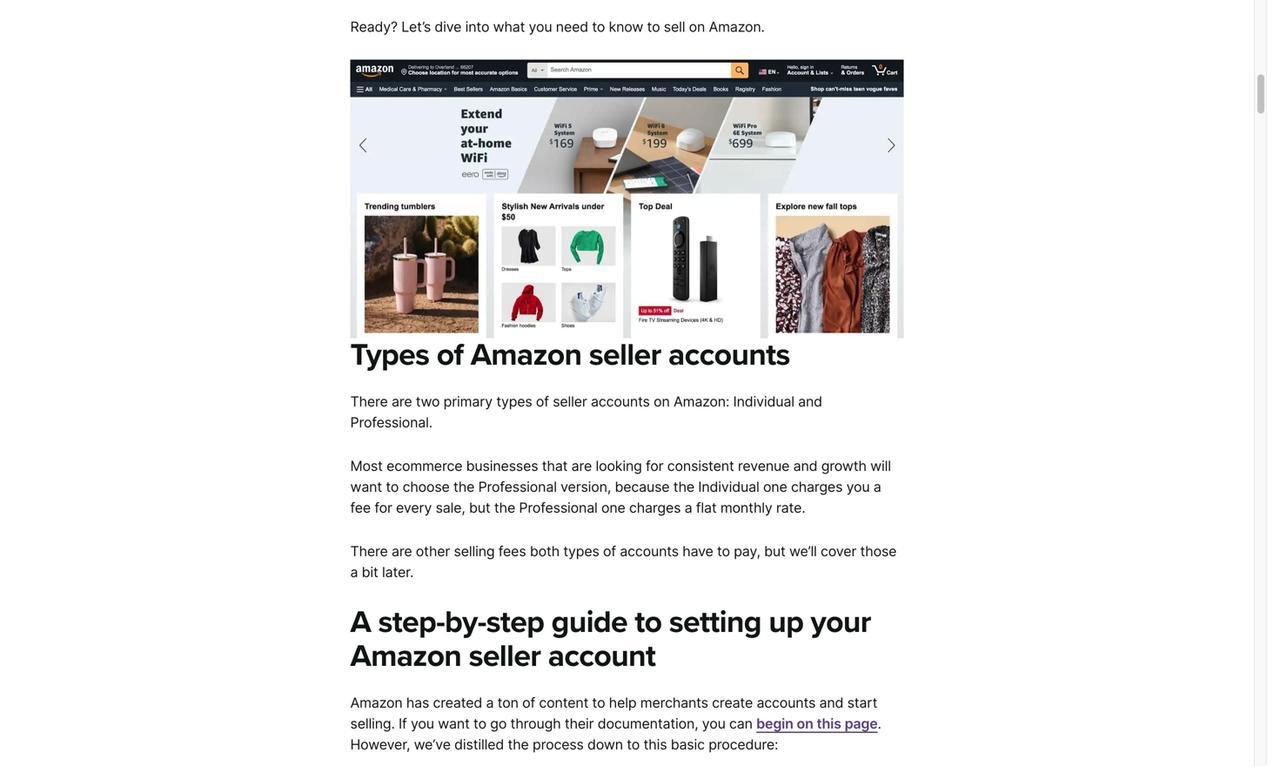 Task type: describe. For each thing, give the bounding box(es) containing it.
through
[[511, 715, 561, 732]]

begin on this page link
[[757, 715, 878, 732]]

individual inside there are two primary types of seller accounts on amazon: individual and professional.
[[733, 393, 795, 410]]

created
[[433, 694, 482, 711]]

two
[[416, 393, 440, 410]]

your
[[811, 604, 871, 641]]

. however, we've distilled the process down to this basic procedure:
[[350, 715, 882, 753]]

and inside amazon has created a ton of content to help merchants create accounts and start selling. if you want to go through their documentation, you can
[[820, 694, 844, 711]]

2 vertical spatial on
[[797, 715, 814, 732]]

the up sale,
[[454, 478, 475, 495]]

up
[[769, 604, 804, 641]]

into
[[465, 18, 489, 35]]

bit
[[362, 564, 378, 581]]

are for primary
[[392, 393, 412, 410]]

to inside most ecommerce businesses that are looking for consistent revenue and growth will want to choose the professional version, because the individual one charges you a fee for every sale, but the professional one charges a flat monthly rate.
[[386, 478, 399, 495]]

create
[[712, 694, 753, 711]]

businesses
[[466, 458, 538, 474]]

1 vertical spatial professional
[[519, 499, 598, 516]]

ready? let's dive into what you need to know to sell on amazon.
[[350, 18, 765, 35]]

and inside most ecommerce businesses that are looking for consistent revenue and growth will want to choose the professional version, because the individual one charges you a fee for every sale, but the professional one charges a flat monthly rate.
[[794, 458, 818, 474]]

professional.
[[350, 414, 433, 431]]

to inside 'there are other selling fees both types of accounts have to pay, but we'll cover those a bit later.'
[[717, 543, 730, 560]]

a inside 'there are other selling fees both types of accounts have to pay, but we'll cover those a bit later.'
[[350, 564, 358, 581]]

amazon.
[[709, 18, 765, 35]]

0 vertical spatial charges
[[791, 478, 843, 495]]

if
[[399, 715, 407, 732]]

a inside amazon has created a ton of content to help merchants create accounts and start selling. if you want to go through their documentation, you can
[[486, 694, 494, 711]]

but inside 'there are other selling fees both types of accounts have to pay, but we'll cover those a bit later.'
[[764, 543, 786, 560]]

go
[[490, 715, 507, 732]]

selling
[[454, 543, 495, 560]]

you right what
[[529, 18, 552, 35]]

step
[[486, 604, 544, 641]]

are inside most ecommerce businesses that are looking for consistent revenue and growth will want to choose the professional version, because the individual one charges you a fee for every sale, but the professional one charges a flat monthly rate.
[[572, 458, 592, 474]]

on inside there are two primary types of seller accounts on amazon: individual and professional.
[[654, 393, 670, 410]]

we'll
[[790, 543, 817, 560]]

however,
[[350, 736, 410, 753]]

there are two primary types of seller accounts on amazon: individual and professional.
[[350, 393, 823, 431]]

types of amazon seller accounts
[[350, 337, 790, 374]]

individual inside most ecommerce businesses that are looking for consistent revenue and growth will want to choose the professional version, because the individual one charges you a fee for every sale, but the professional one charges a flat monthly rate.
[[698, 478, 760, 495]]

distilled
[[455, 736, 504, 753]]

amazon inside a step-by-step guide to setting up your amazon seller account
[[350, 638, 462, 675]]

and inside there are two primary types of seller accounts on amazon: individual and professional.
[[798, 393, 823, 410]]

later.
[[382, 564, 414, 581]]

most
[[350, 458, 383, 474]]

fees
[[499, 543, 526, 560]]

begin on this page
[[757, 715, 878, 732]]

can
[[729, 715, 753, 732]]

rate.
[[776, 499, 806, 516]]

there are other selling fees both types of accounts have to pay, but we'll cover those a bit later.
[[350, 543, 897, 581]]

1 vertical spatial charges
[[629, 499, 681, 516]]

dive
[[435, 18, 462, 35]]

you right if
[[411, 715, 434, 732]]

we've
[[414, 736, 451, 753]]

monthly
[[721, 499, 773, 516]]

amazon inside amazon has created a ton of content to help merchants create accounts and start selling. if you want to go through their documentation, you can
[[350, 694, 403, 711]]

by-
[[445, 604, 486, 641]]

selling.
[[350, 715, 395, 732]]

has
[[406, 694, 429, 711]]

help
[[609, 694, 637, 711]]

sell
[[664, 18, 685, 35]]

accounts up amazon:
[[668, 337, 790, 374]]

0 vertical spatial amazon
[[471, 337, 582, 374]]

types
[[350, 337, 429, 374]]

need
[[556, 18, 588, 35]]

of inside amazon has created a ton of content to help merchants create accounts and start selling. if you want to go through their documentation, you can
[[522, 694, 535, 711]]

of up primary
[[437, 337, 463, 374]]

ton
[[498, 694, 519, 711]]

that
[[542, 458, 568, 474]]

1 horizontal spatial for
[[646, 458, 664, 474]]

a down will
[[874, 478, 881, 495]]

are for selling
[[392, 543, 412, 560]]

primary
[[444, 393, 493, 410]]

this inside . however, we've distilled the process down to this basic procedure:
[[644, 736, 667, 753]]

cover
[[821, 543, 857, 560]]

down
[[588, 736, 623, 753]]

documentation,
[[598, 715, 699, 732]]

step-
[[378, 604, 445, 641]]

types inside there are two primary types of seller accounts on amazon: individual and professional.
[[496, 393, 532, 410]]



Task type: locate. For each thing, give the bounding box(es) containing it.
amazon has created a ton of content to help merchants create accounts and start selling. if you want to go through their documentation, you can
[[350, 694, 878, 732]]

0 vertical spatial there
[[350, 393, 388, 410]]

merchants
[[640, 694, 708, 711]]

on
[[689, 18, 705, 35], [654, 393, 670, 410], [797, 715, 814, 732]]

1 vertical spatial but
[[764, 543, 786, 560]]

one down version, on the bottom left
[[601, 499, 626, 516]]

a left ton
[[486, 694, 494, 711]]

2 there from the top
[[350, 543, 388, 560]]

ecommerce
[[387, 458, 463, 474]]

0 vertical spatial individual
[[733, 393, 795, 410]]

you left can
[[702, 715, 726, 732]]

the inside . however, we've distilled the process down to this basic procedure:
[[508, 736, 529, 753]]

ready?
[[350, 18, 398, 35]]

of right ton
[[522, 694, 535, 711]]

the down "businesses"
[[494, 499, 515, 516]]

0 vertical spatial this
[[817, 715, 842, 732]]

fee
[[350, 499, 371, 516]]

professional down "businesses"
[[478, 478, 557, 495]]

1 horizontal spatial this
[[817, 715, 842, 732]]

and left growth
[[794, 458, 818, 474]]

to left go
[[474, 715, 487, 732]]

to inside a step-by-step guide to setting up your amazon seller account
[[635, 604, 662, 641]]

the
[[454, 478, 475, 495], [674, 478, 695, 495], [494, 499, 515, 516], [508, 736, 529, 753]]

0 vertical spatial want
[[350, 478, 382, 495]]

amazon:
[[674, 393, 730, 410]]

want down "created"
[[438, 715, 470, 732]]

1 horizontal spatial but
[[764, 543, 786, 560]]

of down the 'types of amazon seller accounts' at the top of the page
[[536, 393, 549, 410]]

are up version, on the bottom left
[[572, 458, 592, 474]]

basic
[[671, 736, 705, 753]]

to
[[592, 18, 605, 35], [647, 18, 660, 35], [386, 478, 399, 495], [717, 543, 730, 560], [635, 604, 662, 641], [592, 694, 605, 711], [474, 715, 487, 732], [627, 736, 640, 753]]

revenue
[[738, 458, 790, 474]]

are inside 'there are other selling fees both types of accounts have to pay, but we'll cover those a bit later.'
[[392, 543, 412, 560]]

professional down version, on the bottom left
[[519, 499, 598, 516]]

individual up monthly
[[698, 478, 760, 495]]

professional
[[478, 478, 557, 495], [519, 499, 598, 516]]

of
[[437, 337, 463, 374], [536, 393, 549, 410], [603, 543, 616, 560], [522, 694, 535, 711]]

to right guide
[[635, 604, 662, 641]]

because
[[615, 478, 670, 495]]

2 vertical spatial are
[[392, 543, 412, 560]]

types
[[496, 393, 532, 410], [564, 543, 599, 560]]

will
[[871, 458, 891, 474]]

there inside there are two primary types of seller accounts on amazon: individual and professional.
[[350, 393, 388, 410]]

1 vertical spatial on
[[654, 393, 670, 410]]

types right primary
[[496, 393, 532, 410]]

1 horizontal spatial want
[[438, 715, 470, 732]]

0 horizontal spatial but
[[469, 499, 491, 516]]

accounts left have
[[620, 543, 679, 560]]

2 horizontal spatial on
[[797, 715, 814, 732]]

0 vertical spatial and
[[798, 393, 823, 410]]

to left sell
[[647, 18, 660, 35]]

0 horizontal spatial want
[[350, 478, 382, 495]]

most ecommerce businesses that are looking for consistent revenue and growth will want to choose the professional version, because the individual one charges you a fee for every sale, but the professional one charges a flat monthly rate.
[[350, 458, 891, 516]]

process
[[533, 736, 584, 753]]

accounts up looking
[[591, 393, 650, 410]]

0 horizontal spatial on
[[654, 393, 670, 410]]

are up the later.
[[392, 543, 412, 560]]

want inside most ecommerce businesses that are looking for consistent revenue and growth will want to choose the professional version, because the individual one charges you a fee for every sale, but the professional one charges a flat monthly rate.
[[350, 478, 382, 495]]

of inside there are two primary types of seller accounts on amazon: individual and professional.
[[536, 393, 549, 410]]

begin
[[757, 715, 794, 732]]

other
[[416, 543, 450, 560]]

one down revenue
[[763, 478, 787, 495]]

accounts inside 'there are other selling fees both types of accounts have to pay, but we'll cover those a bit later.'
[[620, 543, 679, 560]]

a
[[874, 478, 881, 495], [685, 499, 692, 516], [350, 564, 358, 581], [486, 694, 494, 711]]

seller inside there are two primary types of seller accounts on amazon: individual and professional.
[[553, 393, 587, 410]]

to right need
[[592, 18, 605, 35]]

setting
[[669, 604, 761, 641]]

what
[[493, 18, 525, 35]]

the down through
[[508, 736, 529, 753]]

1 vertical spatial are
[[572, 458, 592, 474]]

1 horizontal spatial charges
[[791, 478, 843, 495]]

the down consistent
[[674, 478, 695, 495]]

0 vertical spatial seller
[[589, 337, 661, 374]]

for up because
[[646, 458, 664, 474]]

2 vertical spatial seller
[[469, 638, 541, 675]]

to up every
[[386, 478, 399, 495]]

amazon up selling.
[[350, 694, 403, 711]]

amazon
[[471, 337, 582, 374], [350, 638, 462, 675], [350, 694, 403, 711]]

page
[[845, 715, 878, 732]]

1 vertical spatial individual
[[698, 478, 760, 495]]

1 vertical spatial this
[[644, 736, 667, 753]]

of right both
[[603, 543, 616, 560]]

know
[[609, 18, 643, 35]]

there up bit
[[350, 543, 388, 560]]

amazon up primary
[[471, 337, 582, 374]]

growth
[[821, 458, 867, 474]]

for
[[646, 458, 664, 474], [375, 499, 392, 516]]

accounts inside amazon has created a ton of content to help merchants create accounts and start selling. if you want to go through their documentation, you can
[[757, 694, 816, 711]]

are
[[392, 393, 412, 410], [572, 458, 592, 474], [392, 543, 412, 560]]

types inside 'there are other selling fees both types of accounts have to pay, but we'll cover those a bit later.'
[[564, 543, 599, 560]]

you inside most ecommerce businesses that are looking for consistent revenue and growth will want to choose the professional version, because the individual one charges you a fee for every sale, but the professional one charges a flat monthly rate.
[[847, 478, 870, 495]]

1 vertical spatial seller
[[553, 393, 587, 410]]

there for there are other selling fees both types of accounts have to pay, but we'll cover those a bit later.
[[350, 543, 388, 560]]

for right fee in the bottom of the page
[[375, 499, 392, 516]]

amazon up has
[[350, 638, 462, 675]]

0 horizontal spatial seller
[[469, 638, 541, 675]]

consistent
[[667, 458, 734, 474]]

you
[[529, 18, 552, 35], [847, 478, 870, 495], [411, 715, 434, 732], [702, 715, 726, 732]]

let's
[[401, 18, 431, 35]]

and up growth
[[798, 393, 823, 410]]

of inside 'there are other selling fees both types of accounts have to pay, but we'll cover those a bit later.'
[[603, 543, 616, 560]]

account
[[548, 638, 656, 675]]

want
[[350, 478, 382, 495], [438, 715, 470, 732]]

seller inside a step-by-step guide to setting up your amazon seller account
[[469, 638, 541, 675]]

one
[[763, 478, 787, 495], [601, 499, 626, 516]]

0 horizontal spatial charges
[[629, 499, 681, 516]]

1 horizontal spatial seller
[[553, 393, 587, 410]]

0 horizontal spatial this
[[644, 736, 667, 753]]

but
[[469, 499, 491, 516], [764, 543, 786, 560]]

to down "documentation," on the bottom of the page
[[627, 736, 640, 753]]

want inside amazon has created a ton of content to help merchants create accounts and start selling. if you want to go through their documentation, you can
[[438, 715, 470, 732]]

sale,
[[436, 499, 465, 516]]

this down "documentation," on the bottom of the page
[[644, 736, 667, 753]]

both
[[530, 543, 560, 560]]

individual right amazon:
[[733, 393, 795, 410]]

on left amazon:
[[654, 393, 670, 410]]

2 vertical spatial amazon
[[350, 694, 403, 711]]

a left flat
[[685, 499, 692, 516]]

and up begin on this page
[[820, 694, 844, 711]]

to left the help
[[592, 694, 605, 711]]

are up professional.
[[392, 393, 412, 410]]

seller up ton
[[469, 638, 541, 675]]

amazon homepage image
[[350, 60, 904, 338]]

a step-by-step guide to setting up your amazon seller account
[[350, 604, 871, 675]]

on right sell
[[689, 18, 705, 35]]

there for there are two primary types of seller accounts on amazon: individual and professional.
[[350, 393, 388, 410]]

but right sale,
[[469, 499, 491, 516]]

1 vertical spatial one
[[601, 499, 626, 516]]

accounts up 'begin'
[[757, 694, 816, 711]]

version,
[[561, 478, 611, 495]]

1 vertical spatial types
[[564, 543, 599, 560]]

0 vertical spatial types
[[496, 393, 532, 410]]

on right 'begin'
[[797, 715, 814, 732]]

1 vertical spatial for
[[375, 499, 392, 516]]

1 vertical spatial there
[[350, 543, 388, 560]]

.
[[878, 715, 882, 732]]

charges down because
[[629, 499, 681, 516]]

to inside . however, we've distilled the process down to this basic procedure:
[[627, 736, 640, 753]]

1 horizontal spatial one
[[763, 478, 787, 495]]

and
[[798, 393, 823, 410], [794, 458, 818, 474], [820, 694, 844, 711]]

a
[[350, 604, 371, 641]]

1 horizontal spatial on
[[689, 18, 705, 35]]

types right both
[[564, 543, 599, 560]]

0 horizontal spatial types
[[496, 393, 532, 410]]

0 horizontal spatial one
[[601, 499, 626, 516]]

a left bit
[[350, 564, 358, 581]]

to left pay,
[[717, 543, 730, 560]]

those
[[860, 543, 897, 560]]

seller up there are two primary types of seller accounts on amazon: individual and professional.
[[589, 337, 661, 374]]

0 vertical spatial but
[[469, 499, 491, 516]]

0 horizontal spatial for
[[375, 499, 392, 516]]

this left page
[[817, 715, 842, 732]]

their
[[565, 715, 594, 732]]

there
[[350, 393, 388, 410], [350, 543, 388, 560]]

every
[[396, 499, 432, 516]]

individual
[[733, 393, 795, 410], [698, 478, 760, 495]]

seller down the 'types of amazon seller accounts' at the top of the page
[[553, 393, 587, 410]]

but inside most ecommerce businesses that are looking for consistent revenue and growth will want to choose the professional version, because the individual one charges you a fee for every sale, but the professional one charges a flat monthly rate.
[[469, 499, 491, 516]]

looking
[[596, 458, 642, 474]]

guide
[[552, 604, 628, 641]]

flat
[[696, 499, 717, 516]]

1 there from the top
[[350, 393, 388, 410]]

have
[[683, 543, 713, 560]]

accounts inside there are two primary types of seller accounts on amazon: individual and professional.
[[591, 393, 650, 410]]

0 vertical spatial professional
[[478, 478, 557, 495]]

0 vertical spatial are
[[392, 393, 412, 410]]

1 vertical spatial want
[[438, 715, 470, 732]]

0 vertical spatial on
[[689, 18, 705, 35]]

charges up rate.
[[791, 478, 843, 495]]

pay,
[[734, 543, 761, 560]]

2 horizontal spatial seller
[[589, 337, 661, 374]]

0 vertical spatial for
[[646, 458, 664, 474]]

start
[[847, 694, 878, 711]]

1 horizontal spatial types
[[564, 543, 599, 560]]

procedure:
[[709, 736, 778, 753]]

you down growth
[[847, 478, 870, 495]]

seller
[[589, 337, 661, 374], [553, 393, 587, 410], [469, 638, 541, 675]]

choose
[[403, 478, 450, 495]]

1 vertical spatial and
[[794, 458, 818, 474]]

are inside there are two primary types of seller accounts on amazon: individual and professional.
[[392, 393, 412, 410]]

content
[[539, 694, 589, 711]]

there up professional.
[[350, 393, 388, 410]]

want down most
[[350, 478, 382, 495]]

1 vertical spatial amazon
[[350, 638, 462, 675]]

2 vertical spatial and
[[820, 694, 844, 711]]

this
[[817, 715, 842, 732], [644, 736, 667, 753]]

but right pay,
[[764, 543, 786, 560]]

there inside 'there are other selling fees both types of accounts have to pay, but we'll cover those a bit later.'
[[350, 543, 388, 560]]

0 vertical spatial one
[[763, 478, 787, 495]]



Task type: vqa. For each thing, say whether or not it's contained in the screenshot.
the topmost 2023
no



